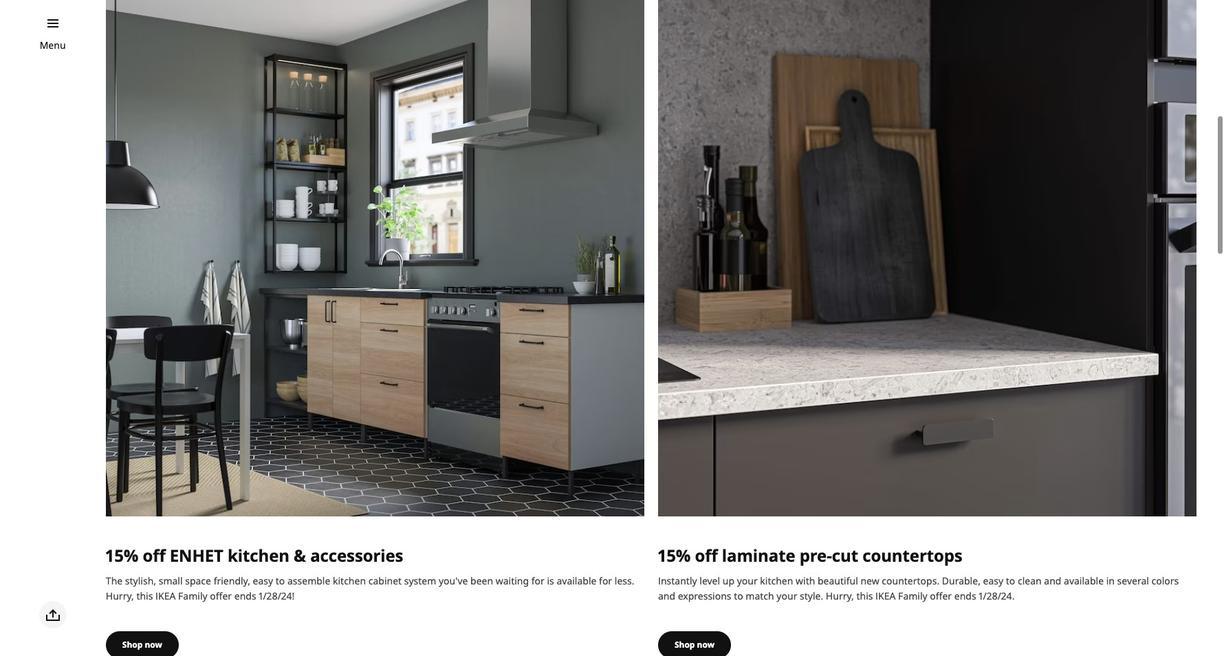 Task type: locate. For each thing, give the bounding box(es) containing it.
the stylish, small space friendly, easy to assemble kitchen cabinet system you've been waiting for is available for less. hurry, this ikea family offer ends 1/28/24!
[[106, 575, 635, 603]]

1 horizontal spatial offer
[[930, 590, 952, 603]]

1/28/24!
[[259, 590, 295, 603]]

your
[[737, 575, 758, 588], [777, 590, 798, 603]]

off up level
[[695, 544, 718, 567]]

hurry, down the
[[106, 590, 134, 603]]

0 horizontal spatial this
[[136, 590, 153, 603]]

for left 'is'
[[532, 575, 545, 588]]

your down with
[[777, 590, 798, 603]]

easy up 1/28/24!
[[253, 575, 273, 588]]

system
[[404, 575, 436, 588]]

1 vertical spatial your
[[777, 590, 798, 603]]

1 ends from the left
[[234, 590, 256, 603]]

kitchen inside the stylish, small space friendly, easy to assemble kitchen cabinet system you've been waiting for is available for less. hurry, this ikea family offer ends 1/28/24!
[[333, 575, 366, 588]]

1 horizontal spatial ikea
[[876, 590, 896, 603]]

to
[[276, 575, 285, 588], [1006, 575, 1016, 588], [734, 590, 744, 603]]

1 horizontal spatial off
[[695, 544, 718, 567]]

in
[[1107, 575, 1115, 588]]

available
[[557, 575, 597, 588], [1064, 575, 1104, 588]]

shop now button down stylish,
[[106, 632, 179, 656]]

durable,
[[942, 575, 981, 588]]

offer inside instantly level up your kitchen with beautiful new countertops. durable, easy to clean and available in several colors and expressions to match your style. hurry, this ikea family offer ends 1/28/24.
[[930, 590, 952, 603]]

1 horizontal spatial shop now
[[675, 639, 715, 651]]

0 horizontal spatial shop
[[122, 639, 143, 651]]

0 horizontal spatial now
[[145, 639, 162, 651]]

enhet
[[170, 544, 223, 567]]

1 horizontal spatial shop
[[675, 639, 695, 651]]

to left clean
[[1006, 575, 1016, 588]]

style.
[[800, 590, 824, 603]]

0 horizontal spatial off
[[143, 544, 166, 567]]

1 15% from the left
[[106, 544, 138, 567]]

0 horizontal spatial available
[[557, 575, 597, 588]]

and down instantly
[[658, 590, 676, 603]]

kitchen inside instantly level up your kitchen with beautiful new countertops. durable, easy to clean and available in several colors and expressions to match your style. hurry, this ikea family offer ends 1/28/24.
[[760, 575, 794, 588]]

2 this from the left
[[857, 590, 873, 603]]

new
[[861, 575, 880, 588]]

1 horizontal spatial hurry,
[[826, 590, 854, 603]]

2 ends from the left
[[955, 590, 977, 603]]

1 family from the left
[[178, 590, 208, 603]]

15% up the
[[106, 544, 138, 567]]

and
[[1045, 575, 1062, 588], [658, 590, 676, 603]]

2 ikea from the left
[[876, 590, 896, 603]]

1 vertical spatial and
[[658, 590, 676, 603]]

1 horizontal spatial family
[[899, 590, 928, 603]]

family down space
[[178, 590, 208, 603]]

offer inside the stylish, small space friendly, easy to assemble kitchen cabinet system you've been waiting for is available for less. hurry, this ikea family offer ends 1/28/24!
[[210, 590, 232, 603]]

family down countertops.
[[899, 590, 928, 603]]

2 15% from the left
[[658, 544, 691, 567]]

to up 1/28/24!
[[276, 575, 285, 588]]

easy up 1/28/24.
[[983, 575, 1004, 588]]

0 horizontal spatial ikea
[[156, 590, 176, 603]]

&
[[294, 544, 306, 567]]

2 horizontal spatial kitchen
[[760, 575, 794, 588]]

available inside instantly level up your kitchen with beautiful new countertops. durable, easy to clean and available in several colors and expressions to match your style. hurry, this ikea family offer ends 1/28/24.
[[1064, 575, 1104, 588]]

available right 'is'
[[557, 575, 597, 588]]

clean
[[1018, 575, 1042, 588]]

hurry, down beautiful
[[826, 590, 854, 603]]

1 horizontal spatial shop now button
[[658, 632, 731, 656]]

to inside the stylish, small space friendly, easy to assemble kitchen cabinet system you've been waiting for is available for less. hurry, this ikea family offer ends 1/28/24!
[[276, 575, 285, 588]]

you've
[[439, 575, 468, 588]]

easy
[[253, 575, 273, 588], [983, 575, 1004, 588]]

ikea down small on the bottom left of the page
[[156, 590, 176, 603]]

1 horizontal spatial available
[[1064, 575, 1104, 588]]

0 horizontal spatial to
[[276, 575, 285, 588]]

0 vertical spatial and
[[1045, 575, 1062, 588]]

ends down friendly,
[[234, 590, 256, 603]]

2 shop now button from the left
[[658, 632, 731, 656]]

shop down stylish,
[[122, 639, 143, 651]]

0 horizontal spatial for
[[532, 575, 545, 588]]

to down the up
[[734, 590, 744, 603]]

available left in
[[1064, 575, 1104, 588]]

this inside the stylish, small space friendly, easy to assemble kitchen cabinet system you've been waiting for is available for less. hurry, this ikea family offer ends 1/28/24!
[[136, 590, 153, 603]]

now
[[145, 639, 162, 651], [697, 639, 715, 651]]

2 off from the left
[[695, 544, 718, 567]]

0 horizontal spatial shop now button
[[106, 632, 179, 656]]

been
[[471, 575, 493, 588]]

this
[[136, 590, 153, 603], [857, 590, 873, 603]]

1 shop now from the left
[[122, 639, 162, 651]]

1 horizontal spatial your
[[777, 590, 798, 603]]

shop now button
[[106, 632, 179, 656], [658, 632, 731, 656]]

1 horizontal spatial now
[[697, 639, 715, 651]]

friendly,
[[214, 575, 250, 588]]

0 horizontal spatial hurry,
[[106, 590, 134, 603]]

1 horizontal spatial 15%
[[658, 544, 691, 567]]

pre-
[[800, 544, 832, 567]]

family inside instantly level up your kitchen with beautiful new countertops. durable, easy to clean and available in several colors and expressions to match your style. hurry, this ikea family offer ends 1/28/24.
[[899, 590, 928, 603]]

1 horizontal spatial for
[[599, 575, 612, 588]]

now down stylish,
[[145, 639, 162, 651]]

15%
[[106, 544, 138, 567], [658, 544, 691, 567]]

the
[[106, 575, 123, 588]]

1 off from the left
[[143, 544, 166, 567]]

ikea
[[156, 590, 176, 603], [876, 590, 896, 603]]

family
[[178, 590, 208, 603], [899, 590, 928, 603]]

0 horizontal spatial shop now
[[122, 639, 162, 651]]

off up stylish,
[[143, 544, 166, 567]]

off
[[143, 544, 166, 567], [695, 544, 718, 567]]

shop
[[122, 639, 143, 651], [675, 639, 695, 651]]

1 easy from the left
[[253, 575, 273, 588]]

ikea inside instantly level up your kitchen with beautiful new countertops. durable, easy to clean and available in several colors and expressions to match your style. hurry, this ikea family offer ends 1/28/24.
[[876, 590, 896, 603]]

1 horizontal spatial easy
[[983, 575, 1004, 588]]

shop now down stylish,
[[122, 639, 162, 651]]

1 offer from the left
[[210, 590, 232, 603]]

1 this from the left
[[136, 590, 153, 603]]

2 available from the left
[[1064, 575, 1104, 588]]

off for enhet
[[143, 544, 166, 567]]

1 shop from the left
[[122, 639, 143, 651]]

hurry, inside the stylish, small space friendly, easy to assemble kitchen cabinet system you've been waiting for is available for less. hurry, this ikea family offer ends 1/28/24!
[[106, 590, 134, 603]]

0 horizontal spatial offer
[[210, 590, 232, 603]]

2 now from the left
[[697, 639, 715, 651]]

0 horizontal spatial your
[[737, 575, 758, 588]]

shop now
[[122, 639, 162, 651], [675, 639, 715, 651]]

now down expressions
[[697, 639, 715, 651]]

ends
[[234, 590, 256, 603], [955, 590, 977, 603]]

shop now button down expressions
[[658, 632, 731, 656]]

waiting
[[496, 575, 529, 588]]

0 horizontal spatial easy
[[253, 575, 273, 588]]

kitchen up match
[[760, 575, 794, 588]]

1 ikea from the left
[[156, 590, 176, 603]]

15% up instantly
[[658, 544, 691, 567]]

0 horizontal spatial 15%
[[106, 544, 138, 567]]

ends down durable,
[[955, 590, 977, 603]]

1 horizontal spatial ends
[[955, 590, 977, 603]]

2 family from the left
[[899, 590, 928, 603]]

offer down durable,
[[930, 590, 952, 603]]

laminate
[[722, 544, 796, 567]]

2 shop from the left
[[675, 639, 695, 651]]

offer down friendly,
[[210, 590, 232, 603]]

kitchen up friendly,
[[228, 544, 290, 567]]

1 hurry, from the left
[[106, 590, 134, 603]]

and right clean
[[1045, 575, 1062, 588]]

for left less.
[[599, 575, 612, 588]]

stylish,
[[125, 575, 156, 588]]

cut
[[832, 544, 859, 567]]

1 horizontal spatial this
[[857, 590, 873, 603]]

your right the up
[[737, 575, 758, 588]]

1 for from the left
[[532, 575, 545, 588]]

2 easy from the left
[[983, 575, 1004, 588]]

is
[[547, 575, 554, 588]]

for
[[532, 575, 545, 588], [599, 575, 612, 588]]

2 hurry, from the left
[[826, 590, 854, 603]]

2 shop now from the left
[[675, 639, 715, 651]]

shop down expressions
[[675, 639, 695, 651]]

kitchen
[[228, 544, 290, 567], [333, 575, 366, 588], [760, 575, 794, 588]]

0 horizontal spatial ends
[[234, 590, 256, 603]]

hurry,
[[106, 590, 134, 603], [826, 590, 854, 603]]

this down new
[[857, 590, 873, 603]]

0 horizontal spatial kitchen
[[228, 544, 290, 567]]

menu button
[[40, 38, 66, 53]]

1 available from the left
[[557, 575, 597, 588]]

shop now down expressions
[[675, 639, 715, 651]]

small
[[159, 575, 183, 588]]

this down stylish,
[[136, 590, 153, 603]]

less.
[[615, 575, 635, 588]]

0 horizontal spatial family
[[178, 590, 208, 603]]

2 offer from the left
[[930, 590, 952, 603]]

1 horizontal spatial kitchen
[[333, 575, 366, 588]]

offer
[[210, 590, 232, 603], [930, 590, 952, 603]]

ikea down new
[[876, 590, 896, 603]]

kitchen down accessories
[[333, 575, 366, 588]]



Task type: vqa. For each thing, say whether or not it's contained in the screenshot.
third 'KB' from the top
no



Task type: describe. For each thing, give the bounding box(es) containing it.
level
[[700, 575, 720, 588]]

countertops.
[[882, 575, 940, 588]]

15% off enhet kitchen & accessories
[[106, 544, 403, 567]]

menu
[[40, 39, 66, 52]]

accessories
[[310, 544, 403, 567]]

1 now from the left
[[145, 639, 162, 651]]

countertops
[[863, 544, 963, 567]]

shop for first shop now button from the right
[[675, 639, 695, 651]]

0 vertical spatial your
[[737, 575, 758, 588]]

ikea inside the stylish, small space friendly, easy to assemble kitchen cabinet system you've been waiting for is available for less. hurry, this ikea family offer ends 1/28/24!
[[156, 590, 176, 603]]

available inside the stylish, small space friendly, easy to assemble kitchen cabinet system you've been waiting for is available for less. hurry, this ikea family offer ends 1/28/24!
[[557, 575, 597, 588]]

match
[[746, 590, 774, 603]]

shop now for 1st shop now button
[[122, 639, 162, 651]]

family inside the stylish, small space friendly, easy to assemble kitchen cabinet system you've been waiting for is available for less. hurry, this ikea family offer ends 1/28/24!
[[178, 590, 208, 603]]

cabinet
[[369, 575, 402, 588]]

ends inside the stylish, small space friendly, easy to assemble kitchen cabinet system you've been waiting for is available for less. hurry, this ikea family offer ends 1/28/24!
[[234, 590, 256, 603]]

ends inside instantly level up your kitchen with beautiful new countertops. durable, easy to clean and available in several colors and expressions to match your style. hurry, this ikea family offer ends 1/28/24.
[[955, 590, 977, 603]]

hurry, inside instantly level up your kitchen with beautiful new countertops. durable, easy to clean and available in several colors and expressions to match your style. hurry, this ikea family offer ends 1/28/24.
[[826, 590, 854, 603]]

shop now for first shop now button from the right
[[675, 639, 715, 651]]

instantly
[[658, 575, 697, 588]]

15% for 15% off enhet kitchen & accessories
[[106, 544, 138, 567]]

shop for 1st shop now button
[[122, 639, 143, 651]]

1 horizontal spatial and
[[1045, 575, 1062, 588]]

1 horizontal spatial to
[[734, 590, 744, 603]]

1 shop now button from the left
[[106, 632, 179, 656]]

space
[[185, 575, 211, 588]]

assemble
[[288, 575, 330, 588]]

2 for from the left
[[599, 575, 612, 588]]

1/28/24.
[[979, 590, 1015, 603]]

this inside instantly level up your kitchen with beautiful new countertops. durable, easy to clean and available in several colors and expressions to match your style. hurry, this ikea family offer ends 1/28/24.
[[857, 590, 873, 603]]

15% off laminate pre-cut countertops
[[658, 544, 963, 567]]

with
[[796, 575, 816, 588]]

colors
[[1152, 575, 1179, 588]]

off for laminate
[[695, 544, 718, 567]]

expressions
[[678, 590, 732, 603]]

15% for 15% off laminate pre-cut countertops
[[658, 544, 691, 567]]

beautiful
[[818, 575, 858, 588]]

instantly level up your kitchen with beautiful new countertops. durable, easy to clean and available in several colors and expressions to match your style. hurry, this ikea family offer ends 1/28/24.
[[658, 575, 1179, 603]]

up
[[723, 575, 735, 588]]

several
[[1118, 575, 1150, 588]]

easy inside the stylish, small space friendly, easy to assemble kitchen cabinet system you've been waiting for is available for less. hurry, this ikea family offer ends 1/28/24!
[[253, 575, 273, 588]]

easy inside instantly level up your kitchen with beautiful new countertops. durable, easy to clean and available in several colors and expressions to match your style. hurry, this ikea family offer ends 1/28/24.
[[983, 575, 1004, 588]]

0 horizontal spatial and
[[658, 590, 676, 603]]

2 horizontal spatial to
[[1006, 575, 1016, 588]]



